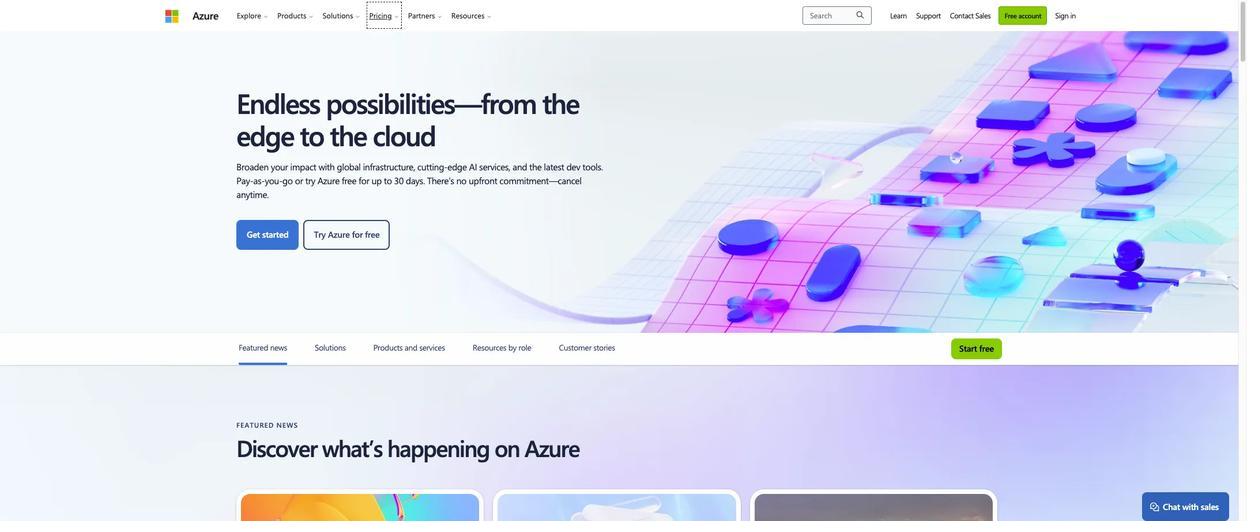 Task type: vqa. For each thing, say whether or not it's contained in the screenshot.
Search azure.com text box
yes



Task type: locate. For each thing, give the bounding box(es) containing it.
free right for
[[365, 229, 380, 240]]

try
[[314, 229, 326, 240]]

start
[[959, 343, 977, 355]]

support link
[[912, 0, 946, 31]]

solutions button
[[318, 0, 365, 31]]

partners
[[408, 10, 435, 20]]

products
[[277, 10, 306, 20]]

learn link
[[886, 0, 912, 31]]

Search azure.com text field
[[803, 6, 872, 25]]

chat with sales
[[1163, 502, 1219, 513]]

0 vertical spatial azure
[[193, 8, 218, 22]]

primary element
[[158, 0, 503, 31]]

try azure for free button
[[304, 220, 390, 250]]

get
[[247, 229, 260, 240]]

resources button
[[447, 0, 496, 31]]

azure
[[193, 8, 218, 22], [328, 229, 350, 240]]

contact sales link
[[946, 0, 996, 31]]

0 horizontal spatial free
[[365, 229, 380, 240]]

featured news image
[[239, 363, 287, 366]]

with
[[1183, 502, 1199, 513]]

free
[[365, 229, 380, 240], [979, 343, 994, 355]]

started
[[262, 229, 289, 240]]

chat
[[1163, 502, 1180, 513]]

resources
[[451, 10, 485, 20]]

free right start
[[979, 343, 994, 355]]

0 horizontal spatial azure
[[193, 8, 218, 22]]

to
[[300, 116, 324, 153]]

explore
[[237, 10, 261, 20]]

1 vertical spatial free
[[979, 343, 994, 355]]

partners button
[[403, 0, 447, 31]]

get started button
[[236, 220, 299, 250]]

support
[[916, 10, 941, 20]]

1 horizontal spatial azure
[[328, 229, 350, 240]]

get started
[[247, 229, 289, 240]]

possibilities—from
[[326, 84, 536, 121]]

azure left for
[[328, 229, 350, 240]]

1 vertical spatial azure
[[328, 229, 350, 240]]

0 vertical spatial free
[[365, 229, 380, 240]]

the
[[542, 84, 579, 121], [330, 116, 367, 153]]

products button
[[273, 0, 318, 31]]

sign in
[[1055, 10, 1076, 20]]

azure inside button
[[328, 229, 350, 240]]

contact sales
[[950, 10, 991, 20]]

pricing button
[[365, 0, 403, 31]]

chat with sales button
[[1143, 493, 1229, 522]]

azure left explore
[[193, 8, 218, 22]]

solutions
[[323, 10, 353, 20]]

azure link
[[193, 8, 218, 22]]

free account
[[1005, 11, 1042, 20]]



Task type: describe. For each thing, give the bounding box(es) containing it.
sales
[[1201, 502, 1219, 513]]

try azure for free
[[314, 229, 380, 240]]

1 horizontal spatial the
[[542, 84, 579, 121]]

sign in link
[[1051, 0, 1081, 31]]

for
[[352, 229, 363, 240]]

edge
[[236, 116, 294, 153]]

Global search field
[[803, 6, 872, 25]]

learn
[[890, 10, 907, 20]]

account
[[1019, 11, 1042, 20]]

cloud
[[373, 116, 435, 153]]

sign
[[1055, 10, 1069, 20]]

start free
[[959, 343, 994, 355]]

free account link
[[999, 6, 1047, 25]]

sales
[[976, 10, 991, 20]]

azure inside primary element
[[193, 8, 218, 22]]

1 horizontal spatial free
[[979, 343, 994, 355]]

free
[[1005, 11, 1017, 20]]

endless
[[236, 84, 320, 121]]

hero banner image image
[[0, 31, 1239, 333]]

explore button
[[232, 0, 273, 31]]

pricing
[[369, 10, 392, 20]]

in
[[1071, 10, 1076, 20]]

endless possibilities—from the edge to the cloud
[[236, 84, 579, 153]]

start free button
[[951, 339, 1002, 360]]

contact
[[950, 10, 974, 20]]

0 horizontal spatial the
[[330, 116, 367, 153]]



